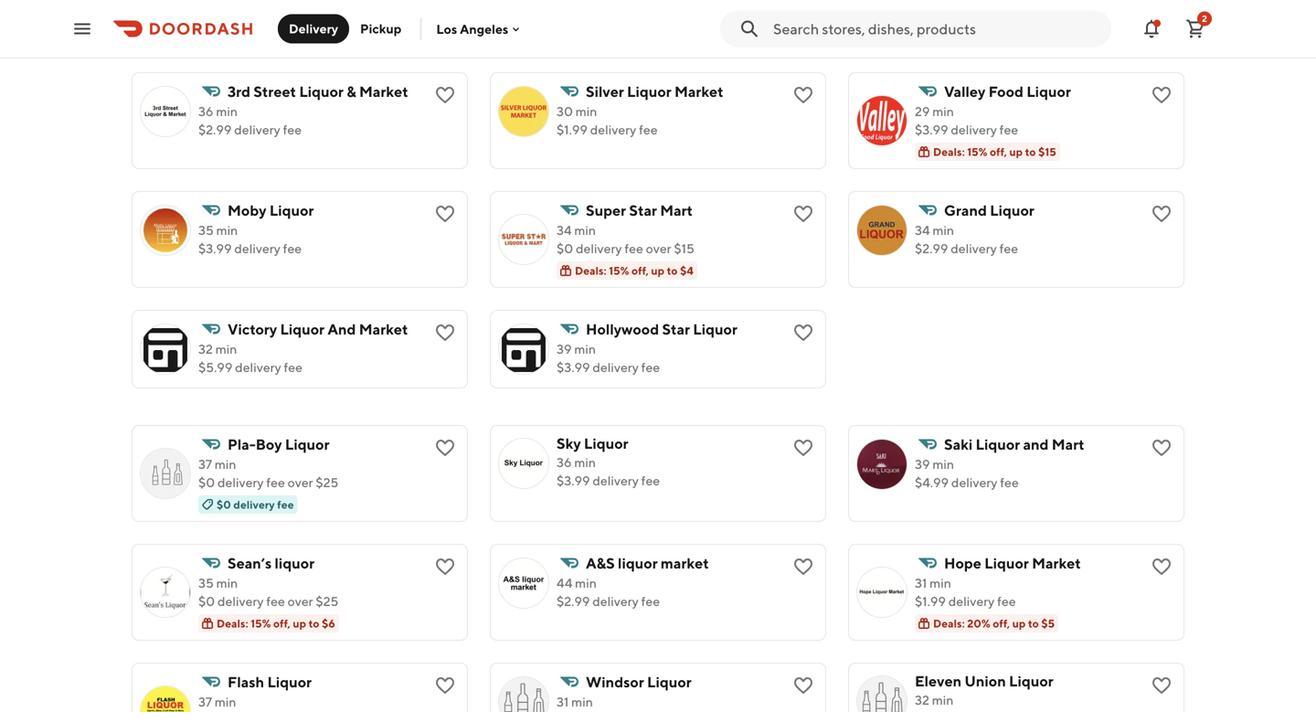 Task type: describe. For each thing, give the bounding box(es) containing it.
victory
[[228, 320, 277, 338]]

$3.99 inside sky liquor 36 min $3.99 delivery fee
[[557, 473, 590, 488]]

1 horizontal spatial $15
[[1038, 145, 1056, 158]]

fee for sean's liquor
[[266, 594, 285, 609]]

$3.99 for hollywood star liquor
[[557, 360, 590, 375]]

to for liquor
[[1025, 145, 1036, 158]]

grand liquor
[[944, 202, 1035, 219]]

delivery for hollywood star liquor
[[593, 360, 639, 375]]

grand
[[944, 202, 987, 219]]

moby liquor
[[228, 202, 314, 219]]

$2.99 up store search: begin typing to search for stores available on doordash text box
[[915, 3, 948, 18]]

37 min $0 delivery fee over $25
[[198, 457, 339, 490]]

30 min $1.99 delivery fee
[[557, 104, 658, 137]]

over for mart
[[646, 241, 671, 256]]

a&s
[[586, 554, 615, 572]]

min for super star mart
[[574, 223, 596, 238]]

click to add this store to your saved list image for pla-boy liquor
[[434, 437, 456, 459]]

los angeles
[[436, 21, 509, 36]]

fee for saki liquor and mart
[[1000, 475, 1019, 490]]

click to add this store to your saved list image for flash liquor
[[434, 675, 456, 697]]

$3.99 for moby liquor
[[198, 241, 232, 256]]

food
[[989, 83, 1024, 100]]

fee for victory liquor and market
[[284, 360, 303, 375]]

31 min $1.99 delivery fee
[[915, 575, 1016, 609]]

min down the windsor
[[571, 694, 593, 709]]

$0 for sean's liquor
[[198, 594, 215, 609]]

$2.99 for grand liquor
[[915, 241, 948, 256]]

1 vertical spatial mart
[[1052, 436, 1085, 453]]

and
[[1023, 436, 1049, 453]]

delivery for victory liquor and market
[[235, 360, 281, 375]]

eleven union liquor 32 min
[[915, 672, 1054, 707]]

$2.99 for 3rd street liquor & market
[[198, 122, 232, 137]]

over inside "35 min $0 delivery fee over $25"
[[288, 594, 313, 609]]

min inside sky liquor 36 min $3.99 delivery fee
[[574, 455, 596, 470]]

min inside eleven union liquor 32 min
[[932, 692, 954, 707]]

delivery for a&s liquor market
[[593, 594, 639, 609]]

click to add this store to your saved list image for super star mart
[[792, 203, 814, 225]]

fee up store search: begin typing to search for stores available on doordash text box
[[1000, 3, 1018, 18]]

los angeles button
[[436, 21, 523, 36]]

2 button
[[1177, 11, 1214, 47]]

Store search: begin typing to search for stores available on DoorDash text field
[[773, 19, 1101, 39]]

off, down "35 min $0 delivery fee over $25"
[[273, 617, 291, 630]]

15% down $1.99 delivery fee
[[251, 27, 271, 39]]

fee for valley food liquor
[[1000, 122, 1018, 137]]

3rd
[[228, 83, 250, 100]]

34 min $2.99 delivery fee
[[915, 223, 1018, 256]]

sean's liquor
[[228, 554, 315, 572]]

deals: down $1.99 delivery fee
[[217, 27, 248, 39]]

hollywood star liquor
[[586, 320, 738, 338]]

deals: down "35 min $0 delivery fee over $25"
[[217, 617, 248, 630]]

1 items, open order cart image
[[1185, 18, 1207, 40]]

deals: 15% off, up to $15
[[933, 145, 1056, 158]]

min for a&s liquor market
[[575, 575, 597, 590]]

fee for silver liquor market
[[639, 122, 658, 137]]

$3.99 for valley food liquor
[[915, 122, 948, 137]]

click to add this store to your saved list image for a&s liquor market
[[792, 556, 814, 578]]

31 min
[[557, 694, 593, 709]]

angeles
[[460, 21, 509, 36]]

click to add this store to your saved list image for 3rd street liquor & market
[[434, 84, 456, 106]]

fee inside sky liquor 36 min $3.99 delivery fee
[[641, 473, 660, 488]]

super star mart
[[586, 202, 693, 219]]

saki
[[944, 436, 973, 453]]

delivery for moby liquor
[[234, 241, 281, 256]]

sean's
[[228, 554, 272, 572]]

37 min
[[198, 694, 236, 709]]

click to add this store to your saved list image for hollywood star liquor
[[792, 322, 814, 344]]

sky liquor 36 min $3.99 delivery fee
[[557, 435, 660, 488]]

street
[[253, 83, 296, 100]]

31 for 31 min
[[557, 694, 569, 709]]

delivery down 37 min $0 delivery fee over $25
[[233, 498, 275, 511]]

to left $6
[[309, 617, 320, 630]]

fee for super star mart
[[625, 241, 643, 256]]

to up 3rd street liquor & market
[[309, 27, 320, 39]]

hope liquor market
[[944, 554, 1081, 572]]

$5 for deals: 20% off, up to $5
[[1041, 617, 1055, 630]]

30
[[557, 104, 573, 119]]

up for market
[[1012, 617, 1026, 630]]

click to add this store to your saved list image for saki liquor and mart
[[1151, 437, 1173, 459]]

pickup button
[[349, 14, 413, 43]]

up for mart
[[651, 264, 665, 277]]

union
[[965, 672, 1006, 690]]

15% for valley food liquor
[[967, 145, 988, 158]]

deals: 20% off, up to $5
[[933, 617, 1055, 630]]

up left $6
[[293, 617, 306, 630]]

$1.99 for silver liquor market
[[557, 122, 588, 137]]

flash liquor
[[228, 673, 312, 691]]

fee for grand liquor
[[1000, 241, 1018, 256]]

39 min $3.99 delivery fee
[[557, 341, 660, 375]]

min for silver liquor market
[[576, 104, 597, 119]]

$5.99
[[198, 360, 233, 375]]

deals: 15% off, up to $4
[[575, 264, 694, 277]]

delivery for sean's liquor
[[218, 594, 264, 609]]

$1.99 delivery fee
[[198, 3, 299, 18]]

min for hollywood star liquor
[[574, 341, 596, 356]]

min for hope liquor market
[[930, 575, 951, 590]]

&
[[347, 83, 356, 100]]

click to add this store to your saved list image for grand liquor
[[1151, 203, 1173, 225]]

$4
[[680, 264, 694, 277]]

and
[[328, 320, 356, 338]]

deals: for liquor
[[933, 145, 965, 158]]

pla-boy liquor
[[228, 436, 330, 453]]

saki liquor and mart
[[944, 436, 1085, 453]]

$25 for sean's liquor
[[316, 594, 339, 609]]

35 min $3.99 delivery fee
[[198, 223, 302, 256]]

44
[[557, 575, 573, 590]]

off, down $1.99 delivery fee
[[273, 27, 291, 39]]

delivery for pla-boy liquor
[[218, 475, 264, 490]]

36 inside sky liquor 36 min $3.99 delivery fee
[[557, 455, 572, 470]]

moby
[[228, 202, 267, 219]]

fee up deals: 15% off, up to $5
[[281, 3, 299, 18]]

min down flash
[[215, 694, 236, 709]]

fee for pla-boy liquor
[[266, 475, 285, 490]]

off, for mart
[[632, 264, 649, 277]]

to for mart
[[667, 264, 678, 277]]

to for market
[[1028, 617, 1039, 630]]

37 for 37 min
[[198, 694, 212, 709]]

sky
[[557, 435, 581, 452]]

liquor for sean's
[[275, 554, 315, 572]]

0 horizontal spatial mart
[[660, 202, 693, 219]]

$0 delivery fee
[[217, 498, 294, 511]]

deals: for mart
[[575, 264, 607, 277]]



Task type: vqa. For each thing, say whether or not it's contained in the screenshot.
Deals: 15% off, up to $4
yes



Task type: locate. For each thing, give the bounding box(es) containing it.
37 inside 37 min $0 delivery fee over $25
[[198, 457, 212, 472]]

32 inside eleven union liquor 32 min
[[915, 692, 930, 707]]

min right 30
[[576, 104, 597, 119]]

0 vertical spatial 37
[[198, 457, 212, 472]]

15%
[[251, 27, 271, 39], [967, 145, 988, 158], [609, 264, 629, 277], [251, 617, 271, 630]]

delivery down silver
[[590, 122, 636, 137]]

fee inside 34 min $2.99 delivery fee
[[1000, 241, 1018, 256]]

0 vertical spatial $15
[[1038, 145, 1056, 158]]

liquor right a&s
[[618, 554, 658, 572]]

delivery inside 44 min $2.99 delivery fee
[[593, 594, 639, 609]]

$25 down pla-boy liquor
[[316, 475, 339, 490]]

market
[[661, 554, 709, 572]]

delivery up 20%
[[949, 594, 995, 609]]

34
[[557, 223, 572, 238], [915, 223, 930, 238]]

click to add this store to your saved list image for victory liquor and market
[[434, 322, 456, 344]]

0 vertical spatial star
[[629, 202, 657, 219]]

0 horizontal spatial $15
[[674, 241, 695, 256]]

open menu image
[[71, 18, 93, 40]]

fee inside 37 min $0 delivery fee over $25
[[266, 475, 285, 490]]

0 vertical spatial 39
[[557, 341, 572, 356]]

up down $1.99 delivery fee
[[293, 27, 306, 39]]

1 vertical spatial 36
[[557, 455, 572, 470]]

valley
[[944, 83, 986, 100]]

min inside 31 min $1.99 delivery fee
[[930, 575, 951, 590]]

fee up deals: 15% off, up to $4 at top
[[625, 241, 643, 256]]

0 vertical spatial over
[[646, 241, 671, 256]]

1 vertical spatial 37
[[198, 694, 212, 709]]

delivery inside 31 min $1.99 delivery fee
[[949, 594, 995, 609]]

off, down 29 min $3.99 delivery fee
[[990, 145, 1007, 158]]

delivery for super star mart
[[576, 241, 622, 256]]

$0 inside 34 min $0 delivery fee over $15
[[557, 241, 573, 256]]

liquor inside sky liquor 36 min $3.99 delivery fee
[[584, 435, 628, 452]]

fee inside "35 min $0 delivery fee over $25"
[[266, 594, 285, 609]]

$3.99 inside 29 min $3.99 delivery fee
[[915, 122, 948, 137]]

39 inside 39 min $3.99 delivery fee
[[557, 341, 572, 356]]

1 vertical spatial $25
[[316, 594, 339, 609]]

$1.99 down 'hope'
[[915, 594, 946, 609]]

15% down "35 min $0 delivery fee over $25"
[[251, 617, 271, 630]]

eleven
[[915, 672, 962, 690]]

35 inside "35 min $0 delivery fee over $25"
[[198, 575, 214, 590]]

2 35 from the top
[[198, 575, 214, 590]]

up down 29 min $3.99 delivery fee
[[1009, 145, 1023, 158]]

click to add this store to your saved list image for hope liquor market
[[1151, 556, 1173, 578]]

fee down saki liquor and mart
[[1000, 475, 1019, 490]]

delivery up a&s
[[593, 473, 639, 488]]

$2.99 down 44
[[557, 594, 590, 609]]

min right 44
[[575, 575, 597, 590]]

2 liquor from the left
[[618, 554, 658, 572]]

min down 'sean's'
[[216, 575, 238, 590]]

fee up a&s liquor market
[[641, 473, 660, 488]]

0 horizontal spatial $5
[[322, 27, 335, 39]]

$3.99 down sky on the bottom left
[[557, 473, 590, 488]]

0 horizontal spatial star
[[629, 202, 657, 219]]

liquor
[[275, 554, 315, 572], [618, 554, 658, 572]]

31 inside 31 min $1.99 delivery fee
[[915, 575, 927, 590]]

click to add this store to your saved list image for valley food liquor
[[1151, 84, 1173, 106]]

mart
[[660, 202, 693, 219], [1052, 436, 1085, 453]]

34 inside 34 min $2.99 delivery fee
[[915, 223, 930, 238]]

min up $4.99
[[933, 457, 954, 472]]

star
[[629, 202, 657, 219], [662, 320, 690, 338]]

32 down eleven
[[915, 692, 930, 707]]

$3.99 inside 39 min $3.99 delivery fee
[[557, 360, 590, 375]]

$1.99
[[198, 3, 229, 18], [557, 122, 588, 137], [915, 594, 946, 609]]

min down 'super'
[[574, 223, 596, 238]]

2 37 from the top
[[198, 694, 212, 709]]

$3.99
[[915, 122, 948, 137], [198, 241, 232, 256], [557, 360, 590, 375], [557, 473, 590, 488]]

15% down 34 min $0 delivery fee over $15 on the top
[[609, 264, 629, 277]]

fee down hollywood star liquor
[[641, 360, 660, 375]]

1 vertical spatial 35
[[198, 575, 214, 590]]

35 for moby liquor
[[198, 223, 214, 238]]

delivery inside 32 min $5.99 delivery fee
[[235, 360, 281, 375]]

1 horizontal spatial 32
[[915, 692, 930, 707]]

super
[[586, 202, 626, 219]]

silver liquor market
[[586, 83, 724, 100]]

1 37 from the top
[[198, 457, 212, 472]]

min inside 32 min $5.99 delivery fee
[[215, 341, 237, 356]]

35
[[198, 223, 214, 238], [198, 575, 214, 590]]

$3.99 down moby
[[198, 241, 232, 256]]

1 vertical spatial $1.99
[[557, 122, 588, 137]]

fee inside 44 min $2.99 delivery fee
[[641, 594, 660, 609]]

1 vertical spatial over
[[288, 475, 313, 490]]

$0 for super star mart
[[557, 241, 573, 256]]

$2.99 down grand
[[915, 241, 948, 256]]

2 vertical spatial over
[[288, 594, 313, 609]]

1 horizontal spatial 36
[[557, 455, 572, 470]]

1 vertical spatial 32
[[915, 692, 930, 707]]

34 inside 34 min $0 delivery fee over $15
[[557, 223, 572, 238]]

3rd street liquor & market
[[228, 83, 408, 100]]

click to add this store to your saved list image for windsor liquor
[[792, 675, 814, 697]]

$5 left pickup button
[[322, 27, 335, 39]]

min inside 36 min $2.99 delivery fee
[[216, 104, 238, 119]]

over
[[646, 241, 671, 256], [288, 475, 313, 490], [288, 594, 313, 609]]

min inside 39 min $3.99 delivery fee
[[574, 341, 596, 356]]

fee up the deals: 15% off, up to $6
[[266, 594, 285, 609]]

34 for grand liquor
[[915, 223, 930, 238]]

1 horizontal spatial 34
[[915, 223, 930, 238]]

$1.99 down 30
[[557, 122, 588, 137]]

fee inside 32 min $5.99 delivery fee
[[284, 360, 303, 375]]

$2.99 inside 44 min $2.99 delivery fee
[[557, 594, 590, 609]]

2 vertical spatial $1.99
[[915, 594, 946, 609]]

2 34 from the left
[[915, 223, 930, 238]]

$25
[[316, 475, 339, 490], [316, 594, 339, 609]]

15% for super star mart
[[609, 264, 629, 277]]

over inside 37 min $0 delivery fee over $25
[[288, 475, 313, 490]]

32
[[198, 341, 213, 356], [915, 692, 930, 707]]

$15 down valley food liquor
[[1038, 145, 1056, 158]]

delivery button
[[278, 14, 349, 43]]

min inside 44 min $2.99 delivery fee
[[575, 575, 597, 590]]

29
[[915, 104, 930, 119]]

fee inside 39 min $3.99 delivery fee
[[641, 360, 660, 375]]

liquor
[[299, 83, 344, 100], [627, 83, 672, 100], [1027, 83, 1071, 100], [270, 202, 314, 219], [990, 202, 1035, 219], [280, 320, 325, 338], [693, 320, 738, 338], [584, 435, 628, 452], [285, 436, 330, 453], [976, 436, 1020, 453], [985, 554, 1029, 572], [1009, 672, 1054, 690], [267, 673, 312, 691], [647, 673, 692, 691]]

mart right and
[[1052, 436, 1085, 453]]

1 horizontal spatial 39
[[915, 457, 930, 472]]

0 horizontal spatial $1.99
[[198, 3, 229, 18]]

fee down grand liquor
[[1000, 241, 1018, 256]]

min for grand liquor
[[933, 223, 954, 238]]

delivery up store search: begin typing to search for stores available on doordash text box
[[951, 3, 997, 18]]

$3.99 inside 35 min $3.99 delivery fee
[[198, 241, 232, 256]]

deals: for market
[[933, 617, 965, 630]]

$25 up $6
[[316, 594, 339, 609]]

1 vertical spatial $5
[[1041, 617, 1055, 630]]

1 vertical spatial 31
[[557, 694, 569, 709]]

32 up $5.99
[[198, 341, 213, 356]]

1 vertical spatial 39
[[915, 457, 930, 472]]

$6
[[322, 617, 335, 630]]

liquor up "35 min $0 delivery fee over $25"
[[275, 554, 315, 572]]

silver
[[586, 83, 624, 100]]

star for super
[[629, 202, 657, 219]]

0 vertical spatial $25
[[316, 475, 339, 490]]

2 horizontal spatial $1.99
[[915, 594, 946, 609]]

over up the deals: 15% off, up to $6
[[288, 594, 313, 609]]

fee down 37 min $0 delivery fee over $25
[[277, 498, 294, 511]]

fee inside 35 min $3.99 delivery fee
[[283, 241, 302, 256]]

$2.99
[[915, 3, 948, 18], [198, 122, 232, 137], [915, 241, 948, 256], [557, 594, 590, 609]]

los
[[436, 21, 457, 36]]

min inside "35 min $0 delivery fee over $25"
[[216, 575, 238, 590]]

min for pla-boy liquor
[[215, 457, 236, 472]]

$1.99 inside 31 min $1.99 delivery fee
[[915, 594, 946, 609]]

$5 right 20%
[[1041, 617, 1055, 630]]

39 for saki liquor and mart
[[915, 457, 930, 472]]

click to add this store to your saved list image
[[792, 84, 814, 106], [1151, 84, 1173, 106], [434, 203, 456, 225], [1151, 203, 1173, 225], [434, 322, 456, 344], [434, 437, 456, 459], [792, 437, 814, 459], [434, 556, 456, 578], [792, 556, 814, 578], [1151, 556, 1173, 578], [434, 675, 456, 697]]

fee inside 30 min $1.99 delivery fee
[[639, 122, 658, 137]]

min inside 29 min $3.99 delivery fee
[[933, 104, 954, 119]]

over down pla-boy liquor
[[288, 475, 313, 490]]

fee down moby liquor
[[283, 241, 302, 256]]

min down grand
[[933, 223, 954, 238]]

1 horizontal spatial $5
[[1041, 617, 1055, 630]]

31 for 31 min $1.99 delivery fee
[[915, 575, 927, 590]]

mart up 34 min $0 delivery fee over $15 on the top
[[660, 202, 693, 219]]

1 horizontal spatial 31
[[915, 575, 927, 590]]

$2.99 delivery fee
[[915, 3, 1018, 18]]

$2.99 inside 36 min $2.99 delivery fee
[[198, 122, 232, 137]]

$0
[[557, 241, 573, 256], [198, 475, 215, 490], [217, 498, 231, 511], [198, 594, 215, 609]]

min for sean's liquor
[[216, 575, 238, 590]]

0 horizontal spatial 39
[[557, 341, 572, 356]]

delivery inside 36 min $2.99 delivery fee
[[234, 122, 280, 137]]

off,
[[273, 27, 291, 39], [990, 145, 1007, 158], [632, 264, 649, 277], [273, 617, 291, 630], [993, 617, 1010, 630]]

1 vertical spatial star
[[662, 320, 690, 338]]

0 vertical spatial 36
[[198, 104, 213, 119]]

1 $25 from the top
[[316, 475, 339, 490]]

valley food liquor
[[944, 83, 1071, 100]]

to down valley food liquor
[[1025, 145, 1036, 158]]

$4.99
[[915, 475, 949, 490]]

2
[[1202, 13, 1207, 24]]

$1.99 up deals: 15% off, up to $5
[[198, 3, 229, 18]]

fee down street
[[283, 122, 302, 137]]

delivery for saki liquor and mart
[[951, 475, 998, 490]]

1 35 from the top
[[198, 223, 214, 238]]

$3.99 down the hollywood
[[557, 360, 590, 375]]

39
[[557, 341, 572, 356], [915, 457, 930, 472]]

37
[[198, 457, 212, 472], [198, 694, 212, 709]]

$0 inside "35 min $0 delivery fee over $25"
[[198, 594, 215, 609]]

min inside 39 min $4.99 delivery fee
[[933, 457, 954, 472]]

$2.99 down 3rd
[[198, 122, 232, 137]]

delivery for 3rd street liquor & market
[[234, 122, 280, 137]]

over up deals: 15% off, up to $4 at top
[[646, 241, 671, 256]]

fee for moby liquor
[[283, 241, 302, 256]]

liquor for a&s
[[618, 554, 658, 572]]

flash
[[228, 673, 264, 691]]

fee down a&s liquor market
[[641, 594, 660, 609]]

$2.99 for a&s liquor market
[[557, 594, 590, 609]]

$1.99 for hope liquor market
[[915, 594, 946, 609]]

over for liquor
[[288, 475, 313, 490]]

star for hollywood
[[662, 320, 690, 338]]

delivery inside 37 min $0 delivery fee over $25
[[218, 475, 264, 490]]

1 horizontal spatial mart
[[1052, 436, 1085, 453]]

0 vertical spatial 31
[[915, 575, 927, 590]]

fee inside 31 min $1.99 delivery fee
[[997, 594, 1016, 609]]

1 horizontal spatial star
[[662, 320, 690, 338]]

delivery down street
[[234, 122, 280, 137]]

$1.99 inside 30 min $1.99 delivery fee
[[557, 122, 588, 137]]

fee inside 34 min $0 delivery fee over $15
[[625, 241, 643, 256]]

star right the hollywood
[[662, 320, 690, 338]]

hope
[[944, 554, 982, 572]]

39 for hollywood star liquor
[[557, 341, 572, 356]]

34 min $0 delivery fee over $15
[[557, 223, 695, 256]]

0 vertical spatial $1.99
[[198, 3, 229, 18]]

0 horizontal spatial 31
[[557, 694, 569, 709]]

min inside 30 min $1.99 delivery fee
[[576, 104, 597, 119]]

hollywood
[[586, 320, 659, 338]]

$3.99 down 29
[[915, 122, 948, 137]]

min inside 37 min $0 delivery fee over $25
[[215, 457, 236, 472]]

1 horizontal spatial liquor
[[618, 554, 658, 572]]

44 min $2.99 delivery fee
[[557, 575, 660, 609]]

$25 for pla-boy liquor
[[316, 475, 339, 490]]

min for moby liquor
[[216, 223, 238, 238]]

39 inside 39 min $4.99 delivery fee
[[915, 457, 930, 472]]

delivery down moby
[[234, 241, 281, 256]]

0 vertical spatial 35
[[198, 223, 214, 238]]

fee down silver liquor market
[[639, 122, 658, 137]]

min
[[216, 104, 238, 119], [576, 104, 597, 119], [933, 104, 954, 119], [216, 223, 238, 238], [574, 223, 596, 238], [933, 223, 954, 238], [215, 341, 237, 356], [574, 341, 596, 356], [574, 455, 596, 470], [215, 457, 236, 472], [933, 457, 954, 472], [216, 575, 238, 590], [575, 575, 597, 590], [930, 575, 951, 590], [932, 692, 954, 707], [215, 694, 236, 709], [571, 694, 593, 709]]

min down pla-
[[215, 457, 236, 472]]

35 inside 35 min $3.99 delivery fee
[[198, 223, 214, 238]]

31
[[915, 575, 927, 590], [557, 694, 569, 709]]

delivery down grand
[[951, 241, 997, 256]]

$15
[[1038, 145, 1056, 158], [674, 241, 695, 256]]

min inside 34 min $0 delivery fee over $15
[[574, 223, 596, 238]]

deals:
[[217, 27, 248, 39], [933, 145, 965, 158], [575, 264, 607, 277], [217, 617, 248, 630], [933, 617, 965, 630]]

min inside 35 min $3.99 delivery fee
[[216, 223, 238, 238]]

notification bell image
[[1141, 18, 1163, 40]]

34 for super star mart
[[557, 223, 572, 238]]

deals: down 34 min $0 delivery fee over $15 on the top
[[575, 264, 607, 277]]

deals: left 20%
[[933, 617, 965, 630]]

fee
[[281, 3, 299, 18], [1000, 3, 1018, 18], [283, 122, 302, 137], [639, 122, 658, 137], [1000, 122, 1018, 137], [283, 241, 302, 256], [625, 241, 643, 256], [1000, 241, 1018, 256], [284, 360, 303, 375], [641, 360, 660, 375], [641, 473, 660, 488], [266, 475, 285, 490], [1000, 475, 1019, 490], [277, 498, 294, 511], [266, 594, 285, 609], [641, 594, 660, 609], [997, 594, 1016, 609]]

$5 for deals: 15% off, up to $5
[[322, 27, 335, 39]]

a&s liquor market
[[586, 554, 709, 572]]

0 vertical spatial $5
[[322, 27, 335, 39]]

2 $25 from the top
[[316, 594, 339, 609]]

$5
[[322, 27, 335, 39], [1041, 617, 1055, 630]]

liquor inside eleven union liquor 32 min
[[1009, 672, 1054, 690]]

0 horizontal spatial 36
[[198, 104, 213, 119]]

1 vertical spatial $15
[[674, 241, 695, 256]]

up right 20%
[[1012, 617, 1026, 630]]

fee for 3rd street liquor & market
[[283, 122, 302, 137]]

35 for sean's liquor
[[198, 575, 214, 590]]

$0 inside 37 min $0 delivery fee over $25
[[198, 475, 215, 490]]

36 inside 36 min $2.99 delivery fee
[[198, 104, 213, 119]]

up for liquor
[[1009, 145, 1023, 158]]

min for saki liquor and mart
[[933, 457, 954, 472]]

off, down 34 min $0 delivery fee over $15 on the top
[[632, 264, 649, 277]]

min inside 34 min $2.99 delivery fee
[[933, 223, 954, 238]]

0 horizontal spatial 32
[[198, 341, 213, 356]]

min down 3rd
[[216, 104, 238, 119]]

delivery inside sky liquor 36 min $3.99 delivery fee
[[593, 473, 639, 488]]

delivery for valley food liquor
[[951, 122, 997, 137]]

36 min $2.99 delivery fee
[[198, 104, 302, 137]]

delivery inside 39 min $3.99 delivery fee
[[593, 360, 639, 375]]

delivery down 'saki'
[[951, 475, 998, 490]]

delivery inside 35 min $3.99 delivery fee
[[234, 241, 281, 256]]

fee for hollywood star liquor
[[641, 360, 660, 375]]

click to add this store to your saved list image for sean's liquor
[[434, 556, 456, 578]]

delivery down a&s
[[593, 594, 639, 609]]

36
[[198, 104, 213, 119], [557, 455, 572, 470]]

click to add this store to your saved list image
[[434, 84, 456, 106], [792, 203, 814, 225], [792, 322, 814, 344], [1151, 437, 1173, 459], [792, 675, 814, 697], [1151, 675, 1173, 697]]

$15 up $4
[[674, 241, 695, 256]]

min down sky on the bottom left
[[574, 455, 596, 470]]

fee inside 39 min $4.99 delivery fee
[[1000, 475, 1019, 490]]

delivery for hope liquor market
[[949, 594, 995, 609]]

up
[[293, 27, 306, 39], [1009, 145, 1023, 158], [651, 264, 665, 277], [293, 617, 306, 630], [1012, 617, 1026, 630]]

delivery inside 30 min $1.99 delivery fee
[[590, 122, 636, 137]]

32 min $5.99 delivery fee
[[198, 341, 303, 375]]

pla-
[[228, 436, 256, 453]]

over inside 34 min $0 delivery fee over $15
[[646, 241, 671, 256]]

delivery down the hollywood
[[593, 360, 639, 375]]

windsor liquor
[[586, 673, 692, 691]]

deals: 15% off, up to $5
[[217, 27, 335, 39]]

min up $5.99
[[215, 341, 237, 356]]

delivery inside 34 min $0 delivery fee over $15
[[576, 241, 622, 256]]

20%
[[967, 617, 991, 630]]

fee inside 36 min $2.99 delivery fee
[[283, 122, 302, 137]]

32 inside 32 min $5.99 delivery fee
[[198, 341, 213, 356]]

delivery up deals: 15% off, up to $5
[[232, 3, 278, 18]]

$0 for pla-boy liquor
[[198, 475, 215, 490]]

off, for liquor
[[990, 145, 1007, 158]]

click to add this store to your saved list image for silver liquor market
[[792, 84, 814, 106]]

37 for 37 min $0 delivery fee over $25
[[198, 457, 212, 472]]

delivery inside 29 min $3.99 delivery fee
[[951, 122, 997, 137]]

delivery inside 34 min $2.99 delivery fee
[[951, 241, 997, 256]]

15% for sean's liquor
[[251, 617, 271, 630]]

delivery inside "35 min $0 delivery fee over $25"
[[218, 594, 264, 609]]

$25 inside "35 min $0 delivery fee over $25"
[[316, 594, 339, 609]]

35 min $0 delivery fee over $25
[[198, 575, 339, 609]]

star up 34 min $0 delivery fee over $15 on the top
[[629, 202, 657, 219]]

0 horizontal spatial 34
[[557, 223, 572, 238]]

fee for a&s liquor market
[[641, 594, 660, 609]]

delivery for grand liquor
[[951, 241, 997, 256]]

up left $4
[[651, 264, 665, 277]]

off, for market
[[993, 617, 1010, 630]]

1 liquor from the left
[[275, 554, 315, 572]]

fee up 'deals: 20% off, up to $5'
[[997, 594, 1016, 609]]

to right 20%
[[1028, 617, 1039, 630]]

delivery
[[289, 21, 338, 36]]

delivery up $0 delivery fee
[[218, 475, 264, 490]]

39 min $4.99 delivery fee
[[915, 457, 1019, 490]]

0 vertical spatial mart
[[660, 202, 693, 219]]

delivery
[[232, 3, 278, 18], [951, 3, 997, 18], [234, 122, 280, 137], [590, 122, 636, 137], [951, 122, 997, 137], [234, 241, 281, 256], [576, 241, 622, 256], [951, 241, 997, 256], [235, 360, 281, 375], [593, 360, 639, 375], [593, 473, 639, 488], [218, 475, 264, 490], [951, 475, 998, 490], [233, 498, 275, 511], [218, 594, 264, 609], [593, 594, 639, 609], [949, 594, 995, 609]]

delivery down 'sean's'
[[218, 594, 264, 609]]

delivery up deals: 15% off, up to $15
[[951, 122, 997, 137]]

pickup
[[360, 21, 402, 36]]

deals: 15% off, up to $6
[[217, 617, 335, 630]]

min down eleven
[[932, 692, 954, 707]]

fee up deals: 15% off, up to $15
[[1000, 122, 1018, 137]]

1 horizontal spatial $1.99
[[557, 122, 588, 137]]

delivery down 'super'
[[576, 241, 622, 256]]

to
[[309, 27, 320, 39], [1025, 145, 1036, 158], [667, 264, 678, 277], [309, 617, 320, 630], [1028, 617, 1039, 630]]

$15 inside 34 min $0 delivery fee over $15
[[674, 241, 695, 256]]

min for 3rd street liquor & market
[[216, 104, 238, 119]]

min for valley food liquor
[[933, 104, 954, 119]]

min right 29
[[933, 104, 954, 119]]

0 vertical spatial 32
[[198, 341, 213, 356]]

min down 'hope'
[[930, 575, 951, 590]]

windsor
[[586, 673, 644, 691]]

$25 inside 37 min $0 delivery fee over $25
[[316, 475, 339, 490]]

29 min $3.99 delivery fee
[[915, 104, 1018, 137]]

delivery for silver liquor market
[[590, 122, 636, 137]]

fee up $0 delivery fee
[[266, 475, 285, 490]]

1 34 from the left
[[557, 223, 572, 238]]

fee down victory liquor and market
[[284, 360, 303, 375]]

min down the hollywood
[[574, 341, 596, 356]]

victory liquor and market
[[228, 320, 408, 338]]

to left $4
[[667, 264, 678, 277]]

delivery down victory
[[235, 360, 281, 375]]

delivery inside 39 min $4.99 delivery fee
[[951, 475, 998, 490]]

fee for hope liquor market
[[997, 594, 1016, 609]]

boy
[[256, 436, 282, 453]]

$2.99 inside 34 min $2.99 delivery fee
[[915, 241, 948, 256]]

min for victory liquor and market
[[215, 341, 237, 356]]

fee inside 29 min $3.99 delivery fee
[[1000, 122, 1018, 137]]

click to add this store to your saved list image for moby liquor
[[434, 203, 456, 225]]

off, right 20%
[[993, 617, 1010, 630]]

min down moby
[[216, 223, 238, 238]]

0 horizontal spatial liquor
[[275, 554, 315, 572]]



